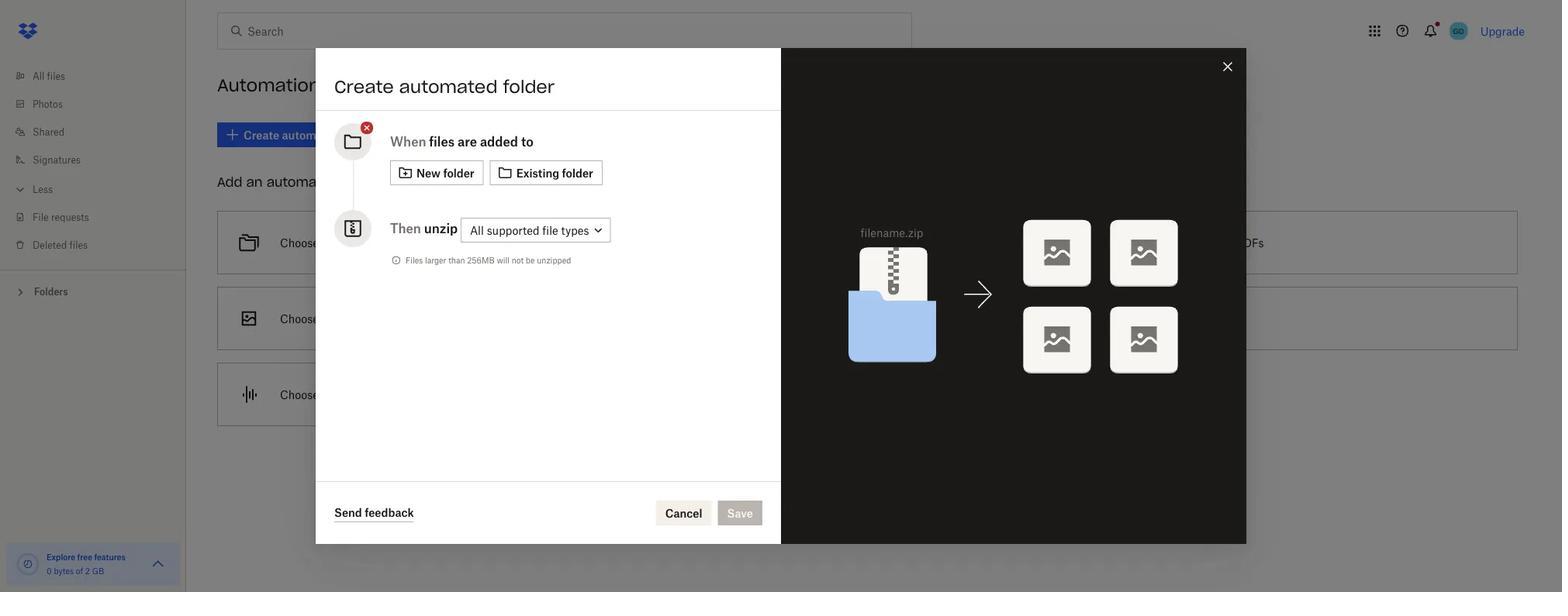 Task type: locate. For each thing, give the bounding box(es) containing it.
a for choose a category to sort files by
[[322, 236, 328, 249]]

2 vertical spatial file
[[331, 388, 347, 402]]

1 vertical spatial all
[[470, 224, 484, 237]]

1 vertical spatial file
[[769, 312, 785, 325]]

files right convert
[[1200, 236, 1221, 249]]

shared
[[33, 126, 64, 138]]

0 vertical spatial all
[[33, 70, 44, 82]]

add an automation
[[217, 174, 341, 190]]

2
[[85, 567, 90, 576]]

an left the image
[[322, 312, 334, 325]]

0
[[47, 567, 52, 576]]

2 horizontal spatial file
[[769, 312, 785, 325]]

files right audio
[[473, 388, 494, 402]]

files up photos
[[47, 70, 65, 82]]

convert inside the choose a file format to convert videos to button
[[838, 312, 876, 325]]

less
[[33, 184, 53, 195]]

0 vertical spatial file
[[543, 224, 559, 237]]

files are added to
[[429, 134, 534, 149]]

add an automation main content
[[211, 112, 1563, 593]]

all files
[[33, 70, 65, 82]]

all for all supported file types
[[470, 224, 484, 237]]

1 horizontal spatial all
[[470, 224, 484, 237]]

to down "files"
[[409, 312, 420, 325]]

audio
[[441, 388, 470, 402]]

2 horizontal spatial folder
[[562, 166, 593, 180]]

automations
[[217, 75, 330, 96]]

existing folder button
[[490, 161, 603, 185]]

choose inside 'button'
[[280, 236, 319, 249]]

convert inside choose a file format to convert audio files to button
[[400, 388, 438, 402]]

to left 'videos'
[[825, 312, 835, 325]]

choose for choose an image format to convert files to
[[280, 312, 319, 325]]

folder for existing folder
[[562, 166, 593, 180]]

less image
[[12, 182, 28, 197]]

dropbox image
[[12, 16, 43, 47]]

convert inside choose an image format to convert files to button
[[423, 312, 461, 325]]

be
[[526, 256, 535, 265]]

format
[[372, 312, 407, 325], [787, 312, 822, 325], [350, 388, 384, 402]]

bytes
[[54, 567, 74, 576]]

supported
[[487, 224, 540, 237]]

0 horizontal spatial an
[[246, 174, 263, 190]]

to right 'videos'
[[915, 312, 925, 325]]

format down the image
[[350, 388, 384, 402]]

file inside popup button
[[543, 224, 559, 237]]

0 horizontal spatial file
[[331, 388, 347, 402]]

send feedback
[[334, 507, 414, 520]]

folder
[[503, 76, 555, 98], [443, 166, 475, 180], [562, 166, 593, 180]]

folder up added
[[503, 76, 555, 98]]

not
[[512, 256, 524, 265]]

an inside button
[[322, 312, 334, 325]]

unzip
[[424, 221, 458, 236]]

an right add
[[246, 174, 263, 190]]

format right the image
[[372, 312, 407, 325]]

file
[[543, 224, 559, 237], [769, 312, 785, 325], [331, 388, 347, 402]]

folders
[[34, 286, 68, 298]]

types
[[561, 224, 589, 237]]

an
[[246, 174, 263, 190], [322, 312, 334, 325]]

all up photos
[[33, 70, 44, 82]]

a for choose a file format to convert audio files to
[[322, 388, 328, 402]]

set
[[718, 236, 736, 249]]

choose for choose a file format to convert audio files to
[[280, 388, 319, 402]]

to left audio
[[387, 388, 397, 402]]

photos
[[33, 98, 63, 110]]

files
[[47, 70, 65, 82], [429, 134, 455, 149], [414, 236, 436, 249], [841, 236, 862, 249], [1200, 236, 1221, 249], [69, 239, 88, 251], [464, 312, 485, 325], [1189, 312, 1210, 325], [473, 388, 494, 402]]

choose a file format to convert audio files to
[[280, 388, 507, 402]]

convert
[[423, 312, 461, 325], [838, 312, 876, 325], [400, 388, 438, 402]]

a
[[322, 236, 328, 249], [739, 236, 745, 249], [760, 312, 766, 325], [322, 388, 328, 402]]

folder right the new
[[443, 166, 475, 180]]

when
[[390, 134, 426, 149]]

file for choose a file format to convert audio files to
[[331, 388, 347, 402]]

a inside 'button'
[[322, 236, 328, 249]]

0 vertical spatial an
[[246, 174, 263, 190]]

to right added
[[521, 134, 534, 149]]

existing
[[516, 166, 560, 180]]

create
[[334, 76, 394, 98]]

file left types
[[543, 224, 559, 237]]

1 vertical spatial an
[[322, 312, 334, 325]]

to
[[521, 134, 534, 149], [378, 236, 388, 249], [1224, 236, 1234, 249], [409, 312, 420, 325], [488, 312, 498, 325], [825, 312, 835, 325], [915, 312, 925, 325], [387, 388, 397, 402], [497, 388, 507, 402]]

deleted files link
[[12, 231, 186, 259]]

file down the image
[[331, 388, 347, 402]]

file down that
[[769, 312, 785, 325]]

create automated folder
[[334, 76, 555, 98]]

rule
[[748, 236, 767, 249]]

convert files to pdfs
[[1156, 236, 1264, 249]]

image
[[337, 312, 369, 325]]

file requests link
[[12, 203, 186, 231]]

1 horizontal spatial an
[[322, 312, 334, 325]]

format for videos
[[787, 312, 822, 325]]

set a rule that renames files
[[718, 236, 862, 249]]

pdfs
[[1237, 236, 1264, 249]]

send feedback button
[[334, 504, 414, 523]]

choose
[[280, 236, 319, 249], [280, 312, 319, 325], [718, 312, 757, 325], [280, 388, 319, 402]]

file for all supported file types
[[543, 224, 559, 237]]

files left by
[[414, 236, 436, 249]]

all inside popup button
[[470, 224, 484, 237]]

1 horizontal spatial file
[[543, 224, 559, 237]]

deleted
[[33, 239, 67, 251]]

of
[[76, 567, 83, 576]]

by
[[439, 236, 451, 249]]

0 horizontal spatial all
[[33, 70, 44, 82]]

0 horizontal spatial folder
[[443, 166, 475, 180]]

convert down larger
[[423, 312, 461, 325]]

files right unzip
[[1189, 312, 1210, 325]]

folders button
[[0, 280, 186, 303]]

to down files larger than 256mb will not be unzipped
[[488, 312, 498, 325]]

list
[[0, 53, 186, 270]]

folder right "existing"
[[562, 166, 593, 180]]

files left are
[[429, 134, 455, 149]]

all up 256mb
[[470, 224, 484, 237]]

convert left audio
[[400, 388, 438, 402]]

convert
[[1156, 236, 1197, 249]]

format down renames
[[787, 312, 822, 325]]

a for set a rule that renames files
[[739, 236, 745, 249]]

convert left 'videos'
[[838, 312, 876, 325]]



Task type: vqa. For each thing, say whether or not it's contained in the screenshot.
HelloSign LINK
no



Task type: describe. For each thing, give the bounding box(es) containing it.
new folder
[[417, 166, 475, 180]]

file requests
[[33, 211, 89, 223]]

all files link
[[12, 62, 186, 90]]

quota usage element
[[16, 552, 40, 577]]

unzip files
[[1156, 312, 1210, 325]]

an for add
[[246, 174, 263, 190]]

files right deleted
[[69, 239, 88, 251]]

folder for new folder
[[443, 166, 475, 180]]

requests
[[51, 211, 89, 223]]

set a rule that renames files button
[[649, 205, 1087, 281]]

features
[[94, 553, 126, 563]]

file for choose a file format to convert videos to
[[769, 312, 785, 325]]

free
[[77, 553, 92, 563]]

files down 256mb
[[464, 312, 485, 325]]

videos
[[879, 312, 912, 325]]

choose a file format to convert videos to
[[718, 312, 925, 325]]

unzip
[[1156, 312, 1186, 325]]

unzip files button
[[1087, 281, 1525, 357]]

feedback
[[365, 507, 414, 520]]

filename.zip
[[861, 227, 924, 240]]

upgrade link
[[1481, 24, 1525, 38]]

to left sort
[[378, 236, 388, 249]]

add
[[217, 174, 242, 190]]

explore free features 0 bytes of 2 gb
[[47, 553, 126, 576]]

than
[[449, 256, 465, 265]]

existing folder
[[516, 166, 593, 180]]

list containing all files
[[0, 53, 186, 270]]

file
[[33, 211, 49, 223]]

signatures
[[33, 154, 81, 166]]

convert for videos
[[838, 312, 876, 325]]

send
[[334, 507, 362, 520]]

sort
[[391, 236, 411, 249]]

choose a category to sort files by
[[280, 236, 451, 249]]

convert for files
[[423, 312, 461, 325]]

renames
[[794, 236, 838, 249]]

choose an image format to convert files to
[[280, 312, 498, 325]]

files larger than 256mb will not be unzipped
[[406, 256, 571, 265]]

then
[[390, 221, 421, 236]]

choose an image format to convert files to button
[[211, 281, 649, 357]]

a for choose a file format to convert videos to
[[760, 312, 766, 325]]

gb
[[92, 567, 104, 576]]

are
[[458, 134, 477, 149]]

to inside dialog
[[521, 134, 534, 149]]

choose for choose a file format to convert videos to
[[718, 312, 757, 325]]

1 horizontal spatial folder
[[503, 76, 555, 98]]

choose a file format to convert audio files to button
[[211, 357, 649, 433]]

unzipped
[[537, 256, 571, 265]]

signatures link
[[12, 146, 186, 174]]

format for files
[[372, 312, 407, 325]]

all for all files
[[33, 70, 44, 82]]

to left pdfs
[[1224, 236, 1234, 249]]

choose a category to sort files by button
[[211, 205, 649, 281]]

new folder button
[[390, 161, 484, 185]]

that
[[770, 236, 791, 249]]

convert files to pdfs button
[[1087, 205, 1525, 281]]

upgrade
[[1481, 24, 1525, 38]]

added
[[480, 134, 518, 149]]

cancel
[[665, 507, 703, 520]]

will
[[497, 256, 510, 265]]

convert for audio
[[400, 388, 438, 402]]

files inside create automated folder dialog
[[429, 134, 455, 149]]

256mb
[[467, 256, 495, 265]]

new
[[417, 166, 441, 180]]

format for audio
[[350, 388, 384, 402]]

files right renames
[[841, 236, 862, 249]]

larger
[[425, 256, 447, 265]]

to right audio
[[497, 388, 507, 402]]

files inside button
[[1189, 312, 1210, 325]]

automation
[[267, 174, 341, 190]]

choose a file format to convert videos to button
[[649, 281, 1087, 357]]

click to watch a demo video image
[[333, 78, 352, 96]]

cancel button
[[656, 501, 712, 526]]

explore
[[47, 553, 75, 563]]

create automated folder dialog
[[316, 48, 1247, 545]]

all supported file types button
[[461, 218, 611, 243]]

deleted files
[[33, 239, 88, 251]]

an for choose
[[322, 312, 334, 325]]

automated
[[399, 76, 498, 98]]

all supported file types
[[470, 224, 589, 237]]

category
[[331, 236, 375, 249]]

photos link
[[12, 90, 186, 118]]

shared link
[[12, 118, 186, 146]]

choose for choose a category to sort files by
[[280, 236, 319, 249]]

files
[[406, 256, 423, 265]]



